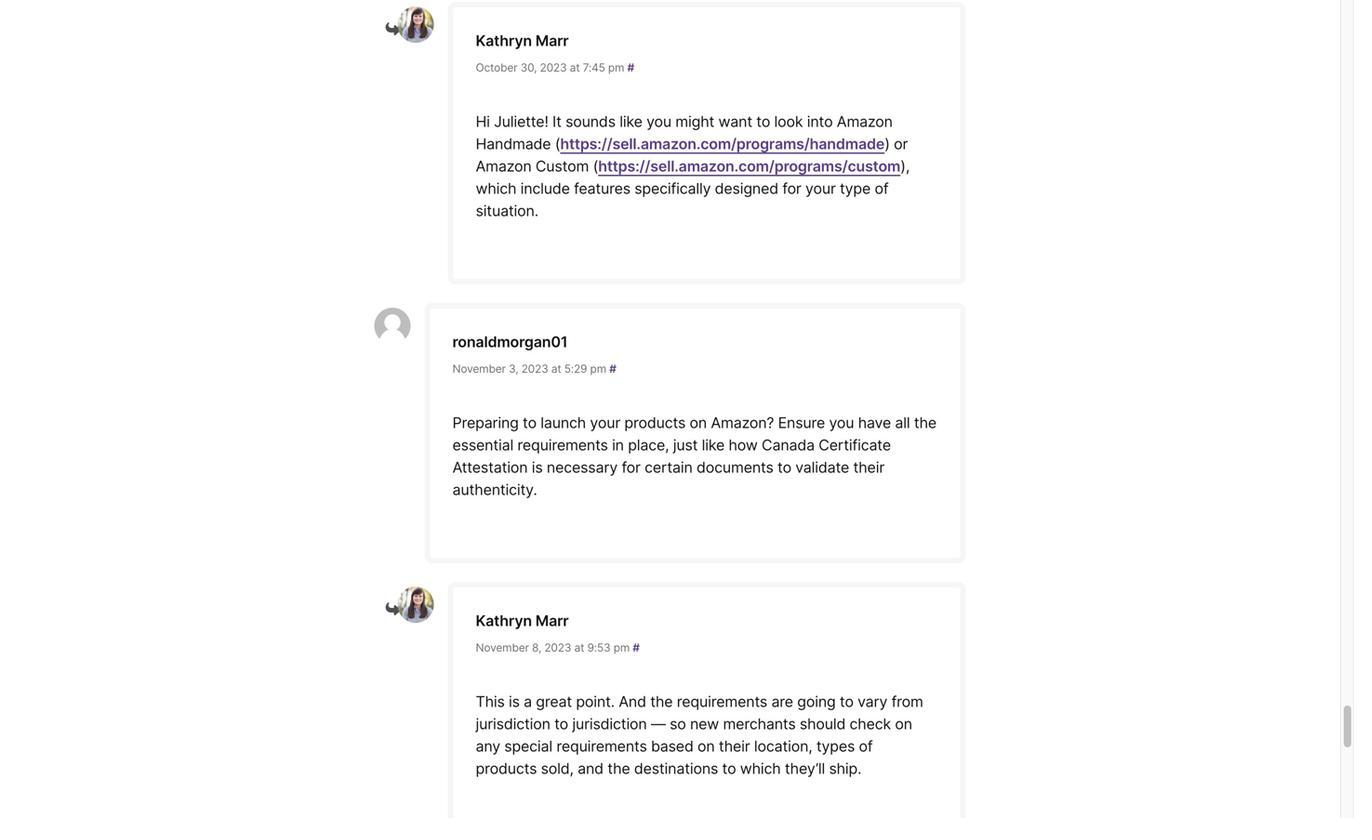Task type: vqa. For each thing, say whether or not it's contained in the screenshot.
the left "for"
yes



Task type: describe. For each thing, give the bounding box(es) containing it.
hi juliette! it sounds like you might want to look into amazon handmade (
[[476, 113, 893, 153]]

it
[[553, 113, 562, 131]]

their inside this is a great point. and the requirements are going to vary from jurisdiction to jurisdiction — so new merchants should check on any special requirements based on their location, types of products sold, and the destinations to which they'll ship.
[[719, 738, 750, 756]]

sold,
[[541, 760, 574, 778]]

3,
[[509, 363, 518, 376]]

to left launch
[[523, 414, 537, 432]]

ship.
[[829, 760, 862, 778]]

2 vertical spatial on
[[698, 738, 715, 756]]

requirements inside preparing to launch your products on amazon? ensure you have all the essential requirements in place, just like how canada certificate attestation is necessary for certain documents to validate their authenticity.
[[518, 436, 608, 455]]

might
[[676, 113, 715, 131]]

types
[[817, 738, 855, 756]]

# link for point.
[[633, 642, 640, 655]]

( inside hi juliette! it sounds like you might want to look into amazon handmade (
[[555, 135, 560, 153]]

validate
[[796, 459, 849, 477]]

type
[[840, 180, 871, 198]]

amazon inside ) or amazon custom (
[[476, 157, 532, 176]]

7:45
[[583, 61, 605, 75]]

documents
[[697, 459, 774, 477]]

# link for products
[[609, 363, 616, 376]]

launch
[[541, 414, 586, 432]]

2023 for launch
[[521, 363, 548, 376]]

for inside preparing to launch your products on amazon? ensure you have all the essential requirements in place, just like how canada certificate attestation is necessary for certain documents to validate their authenticity.
[[622, 459, 641, 477]]

at for sounds
[[570, 61, 580, 75]]

for inside ), which include features specifically designed for your type of situation.
[[783, 180, 802, 198]]

canada
[[762, 436, 815, 455]]

designed
[[715, 180, 779, 198]]

essential
[[453, 436, 514, 455]]

october
[[476, 61, 518, 75]]

a
[[524, 693, 532, 711]]

how
[[729, 436, 758, 455]]

necessary
[[547, 459, 618, 477]]

kathryn marr for juliette!
[[476, 32, 569, 50]]

all
[[895, 414, 910, 432]]

preparing
[[453, 414, 519, 432]]

your inside preparing to launch your products on amazon? ensure you have all the essential requirements in place, just like how canada certificate attestation is necessary for certain documents to validate their authenticity.
[[590, 414, 621, 432]]

like inside preparing to launch your products on amazon? ensure you have all the essential requirements in place, just like how canada certificate attestation is necessary for certain documents to validate their authenticity.
[[702, 436, 725, 455]]

features
[[574, 180, 631, 198]]

based
[[651, 738, 694, 756]]

sounds
[[566, 113, 616, 131]]

kathryn for juliette!
[[476, 32, 532, 50]]

at for great
[[574, 642, 584, 655]]

this is a great point. and the requirements are going to vary from jurisdiction to jurisdiction — so new merchants should check on any special requirements based on their location, types of products sold, and the destinations to which they'll ship.
[[476, 693, 923, 778]]

30,
[[521, 61, 537, 75]]

), which include features specifically designed for your type of situation.
[[476, 157, 910, 220]]

of inside this is a great point. and the requirements are going to vary from jurisdiction to jurisdiction — so new merchants should check on any special requirements based on their location, types of products sold, and the destinations to which they'll ship.
[[859, 738, 873, 756]]

# link for like
[[627, 61, 634, 75]]

new
[[690, 716, 719, 734]]

certificate
[[819, 436, 891, 455]]

products inside preparing to launch your products on amazon? ensure you have all the essential requirements in place, just like how canada certificate attestation is necessary for certain documents to validate their authenticity.
[[625, 414, 686, 432]]

of inside ), which include features specifically designed for your type of situation.
[[875, 180, 889, 198]]

look
[[774, 113, 803, 131]]

in
[[612, 436, 624, 455]]

have
[[858, 414, 891, 432]]

and
[[578, 760, 604, 778]]

pm for point.
[[614, 642, 630, 655]]

2 jurisdiction from the left
[[572, 716, 647, 734]]

to down canada at the right of page
[[778, 459, 792, 477]]

juliette!
[[494, 113, 549, 131]]

https://sell.amazon.com/programs/handmade link
[[560, 135, 885, 153]]

check
[[850, 716, 891, 734]]

1 jurisdiction from the left
[[476, 716, 550, 734]]

great
[[536, 693, 572, 711]]

going
[[797, 693, 836, 711]]

should
[[800, 716, 846, 734]]

to right destinations
[[722, 760, 736, 778]]

marr for a
[[536, 612, 569, 630]]

https://sell.amazon.com/programs/custom link
[[598, 157, 901, 176]]

amazon inside hi juliette! it sounds like you might want to look into amazon handmade (
[[837, 113, 893, 131]]

0 horizontal spatial the
[[608, 760, 630, 778]]

# for products
[[609, 363, 616, 376]]

8,
[[532, 642, 541, 655]]

( inside ) or amazon custom (
[[593, 157, 598, 176]]

from
[[892, 693, 923, 711]]

into
[[807, 113, 833, 131]]

is inside preparing to launch your products on amazon? ensure you have all the essential requirements in place, just like how canada certificate attestation is necessary for certain documents to validate their authenticity.
[[532, 459, 543, 477]]



Task type: locate. For each thing, give the bounding box(es) containing it.
2023 for it
[[540, 61, 567, 75]]

like right sounds
[[620, 113, 643, 131]]

0 horizontal spatial like
[[620, 113, 643, 131]]

location,
[[754, 738, 813, 756]]

0 horizontal spatial their
[[719, 738, 750, 756]]

# right 9:53
[[633, 642, 640, 655]]

like
[[620, 113, 643, 131], [702, 436, 725, 455]]

custom
[[536, 157, 589, 176]]

requirements up new
[[677, 693, 768, 711]]

1 horizontal spatial which
[[740, 760, 781, 778]]

2 marr from the top
[[536, 612, 569, 630]]

1 horizontal spatial for
[[783, 180, 802, 198]]

jurisdiction
[[476, 716, 550, 734], [572, 716, 647, 734]]

requirements down launch
[[518, 436, 608, 455]]

november for kathryn marr
[[476, 642, 529, 655]]

is left necessary
[[532, 459, 543, 477]]

2 kathryn from the top
[[476, 612, 532, 630]]

which up situation. at the top
[[476, 180, 516, 198]]

2 vertical spatial #
[[633, 642, 640, 655]]

pm right 5:29
[[590, 363, 606, 376]]

to down great at the bottom of the page
[[554, 716, 568, 734]]

2 kathryn marr from the top
[[476, 612, 569, 630]]

special
[[504, 738, 553, 756]]

of down check
[[859, 738, 873, 756]]

of right type
[[875, 180, 889, 198]]

is inside this is a great point. and the requirements are going to vary from jurisdiction to jurisdiction — so new merchants should check on any special requirements based on their location, types of products sold, and the destinations to which they'll ship.
[[509, 693, 520, 711]]

0 vertical spatial amazon
[[837, 113, 893, 131]]

1 vertical spatial is
[[509, 693, 520, 711]]

their down the certificate at bottom
[[853, 459, 885, 477]]

# link right 5:29
[[609, 363, 616, 376]]

(
[[555, 135, 560, 153], [593, 157, 598, 176]]

#
[[627, 61, 634, 75], [609, 363, 616, 376], [633, 642, 640, 655]]

marr
[[536, 32, 569, 50], [536, 612, 569, 630]]

0 horizontal spatial of
[[859, 738, 873, 756]]

# link right 9:53
[[633, 642, 640, 655]]

1 horizontal spatial is
[[532, 459, 543, 477]]

0 vertical spatial is
[[532, 459, 543, 477]]

point.
[[576, 693, 615, 711]]

1 horizontal spatial you
[[829, 414, 854, 432]]

their
[[853, 459, 885, 477], [719, 738, 750, 756]]

kathryn up the october
[[476, 32, 532, 50]]

products up place,
[[625, 414, 686, 432]]

on down new
[[698, 738, 715, 756]]

2 vertical spatial requirements
[[557, 738, 647, 756]]

0 vertical spatial you
[[647, 113, 672, 131]]

their down merchants
[[719, 738, 750, 756]]

at left 9:53
[[574, 642, 584, 655]]

for
[[783, 180, 802, 198], [622, 459, 641, 477]]

products down any
[[476, 760, 537, 778]]

2 vertical spatial at
[[574, 642, 584, 655]]

amazon down handmade
[[476, 157, 532, 176]]

—
[[651, 716, 666, 734]]

1 vertical spatial the
[[650, 693, 673, 711]]

the up —
[[650, 693, 673, 711]]

at left 5:29
[[551, 363, 561, 376]]

kathryn marr up 30,
[[476, 32, 569, 50]]

1 vertical spatial requirements
[[677, 693, 768, 711]]

just
[[673, 436, 698, 455]]

requirements
[[518, 436, 608, 455], [677, 693, 768, 711], [557, 738, 647, 756]]

1 vertical spatial amazon
[[476, 157, 532, 176]]

pm for like
[[608, 61, 624, 75]]

this
[[476, 693, 505, 711]]

at for your
[[551, 363, 561, 376]]

0 vertical spatial november
[[453, 363, 506, 376]]

# right 5:29
[[609, 363, 616, 376]]

1 kathryn marr from the top
[[476, 32, 569, 50]]

on up just
[[690, 414, 707, 432]]

hi
[[476, 113, 490, 131]]

situation.
[[476, 202, 539, 220]]

your
[[806, 180, 836, 198], [590, 414, 621, 432]]

to left look
[[757, 113, 770, 131]]

the right all on the bottom right of the page
[[914, 414, 937, 432]]

1 marr from the top
[[536, 32, 569, 50]]

november left 8, at the bottom left
[[476, 642, 529, 655]]

0 horizontal spatial is
[[509, 693, 520, 711]]

1 vertical spatial your
[[590, 414, 621, 432]]

their inside preparing to launch your products on amazon? ensure you have all the essential requirements in place, just like how canada certificate attestation is necessary for certain documents to validate their authenticity.
[[853, 459, 885, 477]]

2023 right 8, at the bottom left
[[544, 642, 571, 655]]

1 horizontal spatial (
[[593, 157, 598, 176]]

1 vertical spatial of
[[859, 738, 873, 756]]

destinations
[[634, 760, 718, 778]]

0 vertical spatial which
[[476, 180, 516, 198]]

amazon up )
[[837, 113, 893, 131]]

) or amazon custom (
[[476, 135, 908, 176]]

which inside ), which include features specifically designed for your type of situation.
[[476, 180, 516, 198]]

is
[[532, 459, 543, 477], [509, 693, 520, 711]]

2 vertical spatial # link
[[633, 642, 640, 655]]

amazon
[[837, 113, 893, 131], [476, 157, 532, 176]]

kathryn
[[476, 32, 532, 50], [476, 612, 532, 630]]

),
[[901, 157, 910, 176]]

place,
[[628, 436, 669, 455]]

preparing to launch your products on amazon? ensure you have all the essential requirements in place, just like how canada certificate attestation is necessary for certain documents to validate their authenticity.
[[453, 414, 937, 499]]

0 vertical spatial requirements
[[518, 436, 608, 455]]

)
[[885, 135, 890, 153]]

5:29
[[564, 363, 587, 376]]

2023
[[540, 61, 567, 75], [521, 363, 548, 376], [544, 642, 571, 655]]

1 vertical spatial products
[[476, 760, 537, 778]]

1 vertical spatial pm
[[590, 363, 606, 376]]

1 vertical spatial for
[[622, 459, 641, 477]]

0 horizontal spatial for
[[622, 459, 641, 477]]

which inside this is a great point. and the requirements are going to vary from jurisdiction to jurisdiction — so new merchants should check on any special requirements based on their location, types of products sold, and the destinations to which they'll ship.
[[740, 760, 781, 778]]

0 horizontal spatial amazon
[[476, 157, 532, 176]]

1 vertical spatial 2023
[[521, 363, 548, 376]]

0 vertical spatial (
[[555, 135, 560, 153]]

2 vertical spatial the
[[608, 760, 630, 778]]

# link right 7:45
[[627, 61, 634, 75]]

at left 7:45
[[570, 61, 580, 75]]

1 vertical spatial marr
[[536, 612, 569, 630]]

want
[[719, 113, 752, 131]]

and
[[619, 693, 646, 711]]

0 horizontal spatial (
[[555, 135, 560, 153]]

0 vertical spatial their
[[853, 459, 885, 477]]

0 vertical spatial kathryn
[[476, 32, 532, 50]]

https://sell.amazon.com/programs/handmade
[[560, 135, 885, 153]]

which
[[476, 180, 516, 198], [740, 760, 781, 778]]

on
[[690, 414, 707, 432], [895, 716, 912, 734], [698, 738, 715, 756]]

ronaldmorgan01
[[453, 333, 568, 351]]

1 horizontal spatial jurisdiction
[[572, 716, 647, 734]]

to
[[757, 113, 770, 131], [523, 414, 537, 432], [778, 459, 792, 477], [840, 693, 854, 711], [554, 716, 568, 734], [722, 760, 736, 778]]

1 horizontal spatial the
[[650, 693, 673, 711]]

2023 for a
[[544, 642, 571, 655]]

marr up the november 8, 2023    at     9:53 pm #
[[536, 612, 569, 630]]

# for like
[[627, 61, 634, 75]]

1 vertical spatial you
[[829, 414, 854, 432]]

0 vertical spatial for
[[783, 180, 802, 198]]

1 horizontal spatial of
[[875, 180, 889, 198]]

0 horizontal spatial products
[[476, 760, 537, 778]]

pm right 7:45
[[608, 61, 624, 75]]

november for ronaldmorgan01
[[453, 363, 506, 376]]

0 vertical spatial at
[[570, 61, 580, 75]]

you
[[647, 113, 672, 131], [829, 414, 854, 432]]

merchants
[[723, 716, 796, 734]]

1 vertical spatial on
[[895, 716, 912, 734]]

1 vertical spatial kathryn marr
[[476, 612, 569, 630]]

2023 right 3,
[[521, 363, 548, 376]]

the right 'and'
[[608, 760, 630, 778]]

you inside hi juliette! it sounds like you might want to look into amazon handmade (
[[647, 113, 672, 131]]

kathryn up the november 8, 2023    at     9:53 pm #
[[476, 612, 532, 630]]

products inside this is a great point. and the requirements are going to vary from jurisdiction to jurisdiction — so new merchants should check on any special requirements based on their location, types of products sold, and the destinations to which they'll ship.
[[476, 760, 537, 778]]

so
[[670, 716, 686, 734]]

the
[[914, 414, 937, 432], [650, 693, 673, 711], [608, 760, 630, 778]]

to inside hi juliette! it sounds like you might want to look into amazon handmade (
[[757, 113, 770, 131]]

1 horizontal spatial your
[[806, 180, 836, 198]]

you left might
[[647, 113, 672, 131]]

1 horizontal spatial like
[[702, 436, 725, 455]]

november
[[453, 363, 506, 376], [476, 642, 529, 655]]

of
[[875, 180, 889, 198], [859, 738, 873, 756]]

they'll
[[785, 760, 825, 778]]

1 vertical spatial november
[[476, 642, 529, 655]]

any
[[476, 738, 500, 756]]

vary
[[858, 693, 888, 711]]

9:53
[[587, 642, 611, 655]]

1 vertical spatial #
[[609, 363, 616, 376]]

the inside preparing to launch your products on amazon? ensure you have all the essential requirements in place, just like how canada certificate attestation is necessary for certain documents to validate their authenticity.
[[914, 414, 937, 432]]

# link
[[627, 61, 634, 75], [609, 363, 616, 376], [633, 642, 640, 655]]

marr for it
[[536, 32, 569, 50]]

2 horizontal spatial the
[[914, 414, 937, 432]]

1 horizontal spatial their
[[853, 459, 885, 477]]

jurisdiction down a
[[476, 716, 550, 734]]

your inside ), which include features specifically designed for your type of situation.
[[806, 180, 836, 198]]

like inside hi juliette! it sounds like you might want to look into amazon handmade (
[[620, 113, 643, 131]]

1 vertical spatial # link
[[609, 363, 616, 376]]

0 vertical spatial kathryn marr
[[476, 32, 569, 50]]

0 vertical spatial of
[[875, 180, 889, 198]]

on down from
[[895, 716, 912, 734]]

november left 3,
[[453, 363, 506, 376]]

specifically
[[635, 180, 711, 198]]

kathryn for is
[[476, 612, 532, 630]]

0 horizontal spatial jurisdiction
[[476, 716, 550, 734]]

1 vertical spatial their
[[719, 738, 750, 756]]

for down in
[[622, 459, 641, 477]]

2023 right 30,
[[540, 61, 567, 75]]

2 vertical spatial pm
[[614, 642, 630, 655]]

marr up 'october 30, 2023    at     7:45 pm #'
[[536, 32, 569, 50]]

0 vertical spatial on
[[690, 414, 707, 432]]

pm
[[608, 61, 624, 75], [590, 363, 606, 376], [614, 642, 630, 655]]

2 vertical spatial 2023
[[544, 642, 571, 655]]

pm for products
[[590, 363, 606, 376]]

you up the certificate at bottom
[[829, 414, 854, 432]]

products
[[625, 414, 686, 432], [476, 760, 537, 778]]

# right 7:45
[[627, 61, 634, 75]]

your up in
[[590, 414, 621, 432]]

0 vertical spatial #
[[627, 61, 634, 75]]

1 horizontal spatial amazon
[[837, 113, 893, 131]]

0 vertical spatial # link
[[627, 61, 634, 75]]

are
[[772, 693, 793, 711]]

which down location,
[[740, 760, 781, 778]]

0 vertical spatial like
[[620, 113, 643, 131]]

0 horizontal spatial you
[[647, 113, 672, 131]]

0 vertical spatial pm
[[608, 61, 624, 75]]

to left vary
[[840, 693, 854, 711]]

you inside preparing to launch your products on amazon? ensure you have all the essential requirements in place, just like how canada certificate attestation is necessary for certain documents to validate their authenticity.
[[829, 414, 854, 432]]

0 vertical spatial products
[[625, 414, 686, 432]]

1 kathryn from the top
[[476, 32, 532, 50]]

0 horizontal spatial your
[[590, 414, 621, 432]]

ensure
[[778, 414, 825, 432]]

certain
[[645, 459, 693, 477]]

november 8, 2023    at     9:53 pm #
[[476, 642, 640, 655]]

is left a
[[509, 693, 520, 711]]

requirements up 'and'
[[557, 738, 647, 756]]

attestation
[[453, 459, 528, 477]]

( down it
[[555, 135, 560, 153]]

jurisdiction down point.
[[572, 716, 647, 734]]

1 horizontal spatial products
[[625, 414, 686, 432]]

or
[[894, 135, 908, 153]]

amazon?
[[711, 414, 774, 432]]

for right designed
[[783, 180, 802, 198]]

0 vertical spatial the
[[914, 414, 937, 432]]

authenticity.
[[453, 481, 537, 499]]

0 horizontal spatial which
[[476, 180, 516, 198]]

1 vertical spatial at
[[551, 363, 561, 376]]

pm right 9:53
[[614, 642, 630, 655]]

( up the features
[[593, 157, 598, 176]]

kathryn marr
[[476, 32, 569, 50], [476, 612, 569, 630]]

1 vertical spatial (
[[593, 157, 598, 176]]

0 vertical spatial your
[[806, 180, 836, 198]]

handmade
[[476, 135, 551, 153]]

1 vertical spatial which
[[740, 760, 781, 778]]

https://sell.amazon.com/programs/custom
[[598, 157, 901, 176]]

like right just
[[702, 436, 725, 455]]

1 vertical spatial kathryn
[[476, 612, 532, 630]]

november 3, 2023    at     5:29 pm #
[[453, 363, 616, 376]]

kathryn marr up 8, at the bottom left
[[476, 612, 569, 630]]

0 vertical spatial marr
[[536, 32, 569, 50]]

your left type
[[806, 180, 836, 198]]

at
[[570, 61, 580, 75], [551, 363, 561, 376], [574, 642, 584, 655]]

0 vertical spatial 2023
[[540, 61, 567, 75]]

# for point.
[[633, 642, 640, 655]]

october 30, 2023    at     7:45 pm #
[[476, 61, 634, 75]]

1 vertical spatial like
[[702, 436, 725, 455]]

include
[[521, 180, 570, 198]]

on inside preparing to launch your products on amazon? ensure you have all the essential requirements in place, just like how canada certificate attestation is necessary for certain documents to validate their authenticity.
[[690, 414, 707, 432]]

kathryn marr for is
[[476, 612, 569, 630]]



